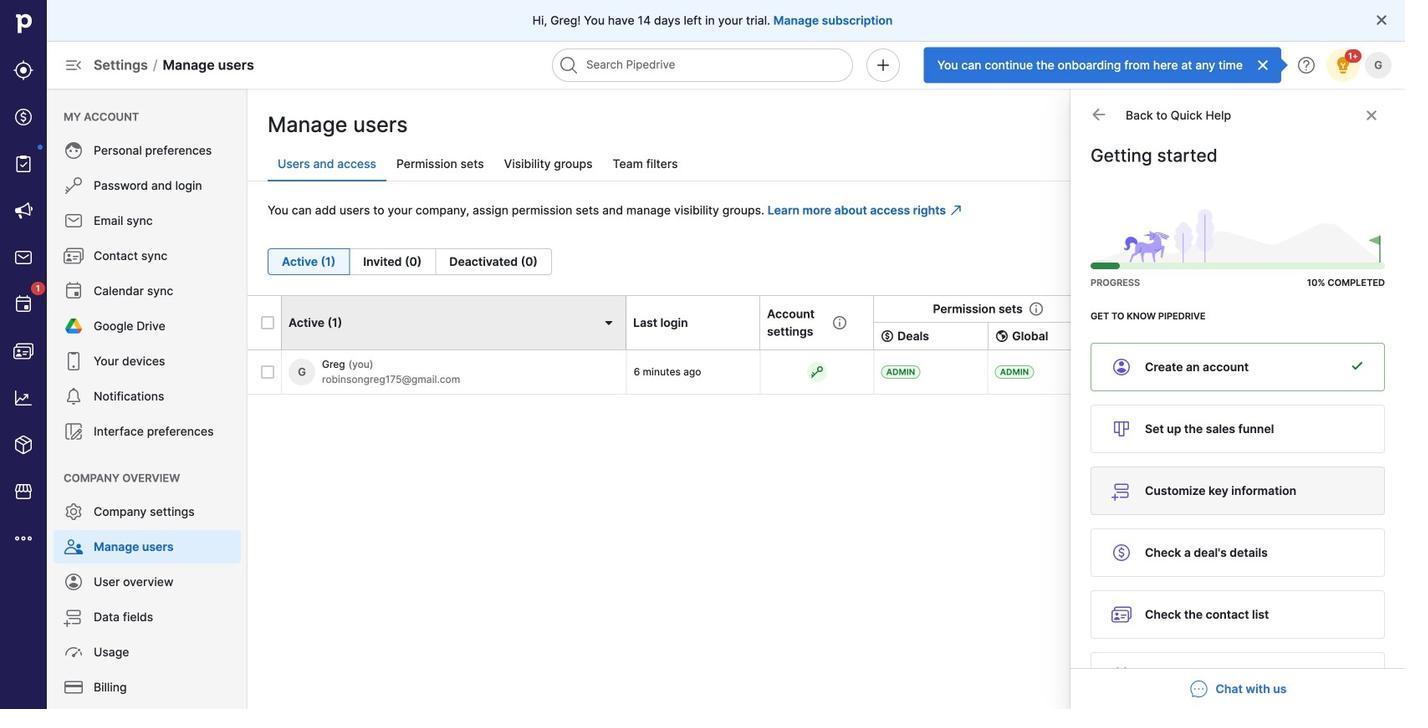 Task type: vqa. For each thing, say whether or not it's contained in the screenshot.
seventh color undefined icon from the bottom of the page
yes



Task type: locate. For each thing, give the bounding box(es) containing it.
home image
[[11, 11, 36, 36]]

color secondary image
[[1362, 109, 1382, 122]]

menu
[[0, 0, 47, 709], [47, 89, 248, 709]]

products image
[[13, 435, 33, 455]]

4 color learn image from the top
[[1111, 667, 1132, 687]]

leads image
[[13, 60, 33, 80]]

color learn image
[[1111, 357, 1132, 377], [1111, 419, 1132, 439], [1111, 605, 1132, 625], [1111, 667, 1132, 687]]

1 horizontal spatial info image
[[1201, 316, 1214, 330]]

menu item
[[47, 530, 248, 564]]

color positive image
[[1351, 359, 1364, 372]]

color primary image
[[1375, 13, 1388, 27], [949, 204, 963, 217], [1091, 255, 1105, 268], [881, 330, 894, 343]]

deals image
[[13, 107, 33, 127]]

sales assistant image
[[1333, 55, 1353, 75]]

campaigns image
[[13, 201, 33, 221]]

color primary inverted image
[[1256, 59, 1270, 72]]

color primary image
[[1296, 255, 1316, 268], [1361, 255, 1381, 268], [599, 313, 619, 333], [261, 316, 274, 330], [995, 330, 1009, 343], [261, 365, 274, 379]]

0 horizontal spatial info image
[[1029, 302, 1043, 316]]

info image
[[1029, 302, 1043, 316], [1201, 316, 1214, 330]]

insights image
[[13, 388, 33, 408]]

color undefined image
[[64, 141, 84, 161], [64, 211, 84, 231], [64, 246, 84, 266], [64, 281, 84, 301], [13, 294, 33, 314], [64, 386, 84, 406], [64, 422, 84, 442], [64, 502, 84, 522], [64, 572, 84, 592]]

color primary inverted image
[[1322, 208, 1342, 222]]

1 vertical spatial color learn image
[[1111, 543, 1132, 563]]

quick add image
[[873, 55, 893, 75]]

3 color learn image from the top
[[1111, 605, 1132, 625]]

1 color learn image from the top
[[1111, 481, 1132, 501]]

color learn image
[[1111, 481, 1132, 501], [1111, 543, 1132, 563]]

sales inbox image
[[13, 248, 33, 268]]

color undefined image
[[13, 154, 33, 174], [64, 176, 84, 196], [64, 316, 84, 336], [64, 351, 84, 371], [64, 537, 84, 557], [64, 607, 84, 627], [64, 642, 84, 662], [64, 677, 84, 697]]

0 vertical spatial color learn image
[[1111, 481, 1132, 501]]



Task type: describe. For each thing, give the bounding box(es) containing it.
more image
[[13, 529, 33, 549]]

Search for user text field
[[1085, 248, 1285, 275]]

2 color learn image from the top
[[1111, 419, 1132, 439]]

actions image
[[1373, 365, 1393, 379]]

visible pipelines for user image
[[1109, 367, 1122, 381]]

account settings access indicator image
[[811, 365, 824, 379]]

1 color learn image from the top
[[1111, 357, 1132, 377]]

menu toggle image
[[64, 55, 84, 75]]

Search Pipedrive field
[[552, 49, 853, 82]]

marketplace image
[[13, 482, 33, 502]]

0 vertical spatial info image
[[1029, 302, 1043, 316]]

quick help image
[[1296, 55, 1316, 75]]

info image
[[833, 316, 846, 330]]

1 vertical spatial info image
[[1201, 316, 1214, 330]]

2 color learn image from the top
[[1111, 543, 1132, 563]]

color secondary image
[[1091, 106, 1107, 123]]

contacts image
[[13, 341, 33, 361]]



